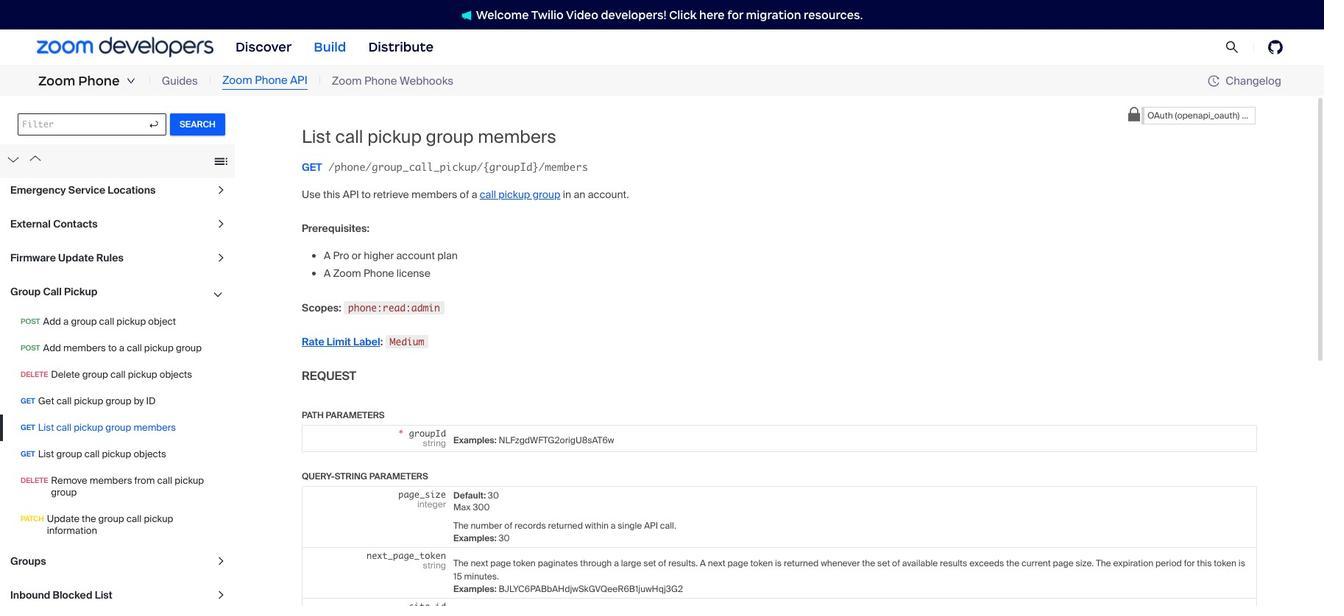 Task type: describe. For each thing, give the bounding box(es) containing it.
path parameters
[[302, 409, 385, 421]]

resources.
[[804, 8, 863, 22]]

phone for zoom phone
[[78, 73, 120, 89]]

here
[[700, 8, 725, 22]]

guides link
[[162, 73, 198, 89]]

zoom phone api link
[[222, 72, 308, 90]]

api
[[290, 73, 308, 88]]

developers!
[[601, 8, 667, 22]]

zoom phone api
[[222, 73, 308, 88]]

notification image
[[461, 10, 476, 20]]

zoom for zoom phone
[[38, 73, 75, 89]]

zoom phone
[[38, 73, 120, 89]]

zoom for zoom phone api
[[222, 73, 252, 88]]

phone for zoom phone api
[[255, 73, 288, 88]]

twilio
[[531, 8, 564, 22]]

welcome twilio video developers! click here for migration resources. link
[[447, 7, 878, 22]]

down image
[[126, 77, 135, 85]]

request
[[302, 368, 357, 383]]

click
[[670, 8, 697, 22]]



Task type: locate. For each thing, give the bounding box(es) containing it.
zoom phone webhooks
[[332, 73, 454, 88]]

query-
[[302, 470, 335, 482]]

1 vertical spatial parameters
[[369, 470, 428, 482]]

changelog link
[[1209, 73, 1282, 88]]

parameters
[[326, 409, 385, 421], [369, 470, 428, 482]]

welcome
[[476, 8, 529, 22]]

0 horizontal spatial zoom
[[38, 73, 75, 89]]

phone for zoom phone webhooks
[[365, 73, 397, 88]]

phone left "webhooks"
[[365, 73, 397, 88]]

zoom developer logo image
[[37, 37, 214, 57]]

phone left down icon
[[78, 73, 120, 89]]

zoom phone webhooks link
[[332, 73, 454, 89]]

2 phone from the left
[[255, 73, 288, 88]]

2 zoom from the left
[[222, 73, 252, 88]]

0 vertical spatial parameters
[[326, 409, 385, 421]]

query-string parameters
[[302, 470, 428, 482]]

parameters right the path
[[326, 409, 385, 421]]

changelog
[[1226, 73, 1282, 88]]

zoom
[[38, 73, 75, 89], [222, 73, 252, 88], [332, 73, 362, 88]]

1 zoom from the left
[[38, 73, 75, 89]]

3 zoom from the left
[[332, 73, 362, 88]]

1 horizontal spatial zoom
[[222, 73, 252, 88]]

webhooks
[[400, 73, 454, 88]]

3 phone from the left
[[365, 73, 397, 88]]

search image
[[1226, 40, 1239, 54], [1226, 40, 1239, 54]]

0 horizontal spatial phone
[[78, 73, 120, 89]]

2 horizontal spatial zoom
[[332, 73, 362, 88]]

migration
[[746, 8, 802, 22]]

zoom inside the zoom phone webhooks link
[[332, 73, 362, 88]]

string
[[335, 470, 367, 482]]

path
[[302, 409, 324, 421]]

zoom for zoom phone webhooks
[[332, 73, 362, 88]]

phone left api
[[255, 73, 288, 88]]

zoom inside 'zoom phone api' link
[[222, 73, 252, 88]]

history image
[[1209, 75, 1220, 87]]

github image
[[1269, 40, 1283, 54]]

video
[[566, 8, 599, 22]]

welcome twilio video developers! click here for migration resources.
[[476, 8, 863, 22]]

parameters right string
[[369, 470, 428, 482]]

1 phone from the left
[[78, 73, 120, 89]]

github image
[[1269, 40, 1283, 54]]

history image
[[1209, 75, 1226, 87]]

for
[[728, 8, 744, 22]]

1 horizontal spatial phone
[[255, 73, 288, 88]]

notification image
[[461, 10, 472, 20]]

2 horizontal spatial phone
[[365, 73, 397, 88]]

phone
[[78, 73, 120, 89], [255, 73, 288, 88], [365, 73, 397, 88]]

guides
[[162, 73, 198, 88]]



Task type: vqa. For each thing, say whether or not it's contained in the screenshot.
the Zoom inside the Zoom Phone API link
yes



